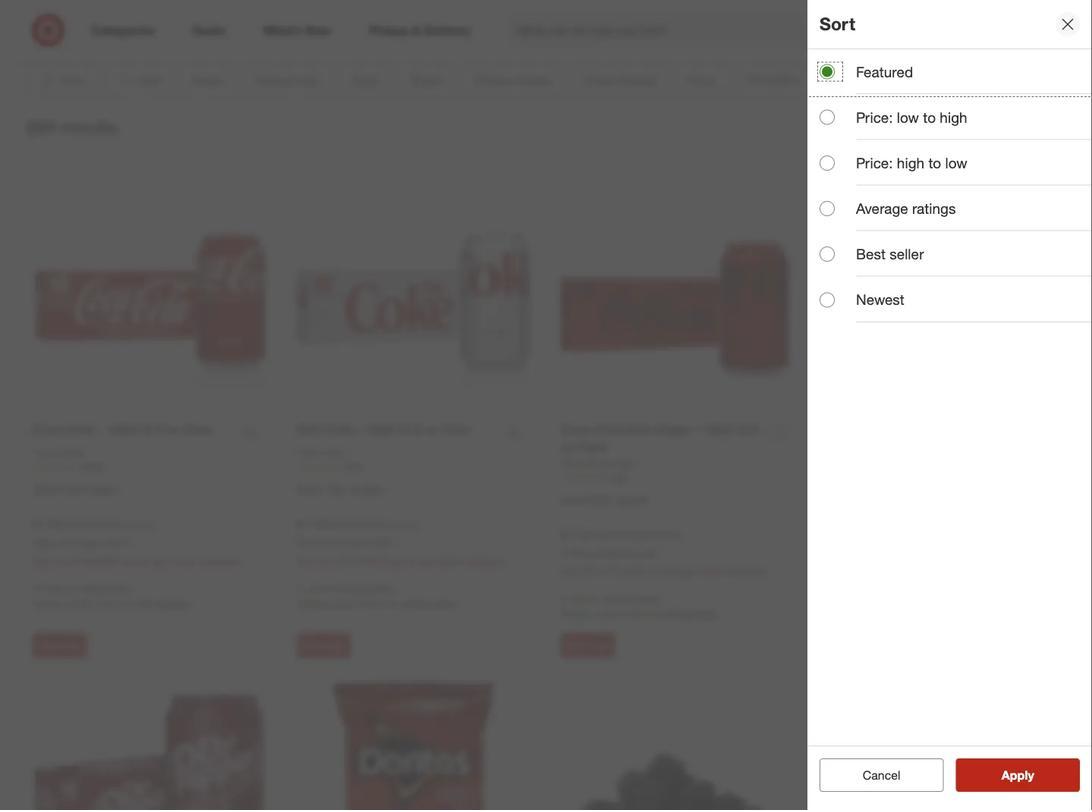 Task type: locate. For each thing, give the bounding box(es) containing it.
snap ebt eligible down 18442
[[33, 484, 120, 497]]

/ left top
[[475, 35, 479, 50]]

1 horizontal spatial with
[[400, 597, 419, 611]]

purchased for 1480
[[587, 548, 631, 559]]

low up ratings
[[946, 154, 968, 172]]

0 horizontal spatial snap
[[33, 484, 61, 497]]

2 horizontal spatial ebt
[[592, 494, 612, 507]]

0 vertical spatial low
[[897, 109, 919, 126]]

ebt down 5692
[[328, 484, 348, 497]]

0 horizontal spatial in
[[33, 582, 41, 595]]

columbia for 18442
[[85, 582, 131, 595]]

hours
[[1038, 113, 1069, 128], [106, 597, 132, 611], [370, 597, 397, 611], [634, 608, 661, 621]]

1 horizontal spatial /
[[539, 35, 543, 50]]

at
[[955, 130, 966, 145], [73, 582, 82, 595], [337, 582, 347, 595], [602, 593, 611, 606]]

0 horizontal spatial stock
[[44, 582, 70, 595]]

1 horizontal spatial snap
[[297, 484, 325, 497]]

0 horizontal spatial )
[[150, 519, 153, 532]]

ebt for 1480
[[592, 494, 612, 507]]

2 / from the left
[[539, 35, 543, 50]]

1 horizontal spatial eligible
[[351, 484, 384, 497]]

2 for 5692
[[361, 597, 367, 611]]

2 horizontal spatial in stock at  columbia ready within 2 hours with pickup
[[561, 593, 718, 621]]

/fluid down 18442
[[94, 519, 118, 532]]

1 horizontal spatial online
[[369, 537, 393, 549]]

0 horizontal spatial with
[[135, 597, 155, 611]]

to up ratings
[[929, 154, 942, 172]]

ounce for 18442
[[121, 519, 150, 532]]

ounce for 1480
[[649, 529, 679, 542]]

average
[[856, 200, 909, 217]]

/fluid down 1480
[[623, 529, 646, 542]]

2 horizontal spatial stock
[[573, 593, 599, 606]]

within
[[993, 113, 1025, 128], [66, 597, 94, 611], [330, 597, 358, 611], [594, 608, 622, 621]]

snap ebt eligible down 1480
[[561, 494, 649, 507]]

results
[[61, 117, 117, 138]]

online for 18442
[[105, 537, 129, 549]]

to
[[924, 109, 936, 126], [929, 154, 942, 172]]

columbia for 1480
[[614, 593, 659, 606]]

) down the 1480 link
[[679, 529, 681, 542]]

2 horizontal spatial purchased
[[587, 548, 631, 559]]

0 horizontal spatial columbia
[[85, 582, 131, 595]]

price: down featured at the right top of page
[[856, 109, 893, 126]]

0 horizontal spatial low
[[897, 109, 919, 126]]

18442
[[80, 462, 105, 473]]

when
[[33, 537, 56, 549], [297, 537, 321, 549], [561, 548, 585, 559]]

/fluid for 1480
[[623, 529, 646, 542]]

$7.49 for 18442
[[33, 517, 62, 532]]

in for 1480
[[561, 593, 570, 606]]

with for 18442
[[135, 597, 155, 611]]

2 horizontal spatial pickup
[[686, 608, 718, 621]]

ready
[[955, 113, 989, 128], [33, 597, 63, 611], [297, 597, 327, 611], [561, 608, 591, 621]]

stock for 18442
[[44, 582, 70, 595]]

1 horizontal spatial purchased
[[323, 537, 366, 549]]

ounce down '18442' 'link'
[[121, 519, 150, 532]]

)
[[150, 519, 153, 532], [414, 519, 417, 532], [679, 529, 681, 542]]

0 horizontal spatial online
[[105, 537, 129, 549]]

1 horizontal spatial ebt
[[328, 484, 348, 497]]

2 horizontal spatial snap ebt eligible
[[561, 494, 649, 507]]

1 horizontal spatial columbia
[[349, 582, 395, 595]]

purchased for 18442
[[59, 537, 102, 549]]

snap ebt eligible for 5692
[[297, 484, 384, 497]]

2 horizontal spatial with
[[664, 608, 684, 621]]

$0.05 for 1480
[[597, 529, 623, 542]]

What can we help you find? suggestions appear below search field
[[508, 14, 886, 47]]

$7.49
[[33, 517, 62, 532], [297, 517, 327, 532], [561, 528, 591, 543]]

None radio
[[820, 110, 835, 125], [820, 201, 835, 216], [820, 247, 835, 262], [820, 110, 835, 125], [820, 201, 835, 216], [820, 247, 835, 262]]

2 for 1480
[[625, 608, 631, 621]]

ready for 1480
[[561, 608, 591, 621]]

grocery
[[471, 1, 556, 28], [546, 35, 590, 50]]

hours for 5692
[[370, 597, 397, 611]]

with for 1480
[[664, 608, 684, 621]]

snap ebt eligible for 18442
[[33, 484, 120, 497]]

) for 1480
[[679, 529, 681, 542]]

1 vertical spatial grocery
[[546, 35, 590, 50]]

snap ebt eligible for 1480
[[561, 494, 649, 507]]

1 vertical spatial high
[[897, 154, 925, 172]]

with
[[135, 597, 155, 611], [400, 597, 419, 611], [664, 608, 684, 621]]

1 vertical spatial price:
[[856, 154, 893, 172]]

$0.05 down 18442
[[68, 519, 94, 532]]

price:
[[856, 109, 893, 126], [856, 154, 893, 172]]

price: up average
[[856, 154, 893, 172]]

$7.49 for 1480
[[561, 528, 591, 543]]

in stock at  columbia ready within 2 hours with pickup
[[33, 582, 190, 611], [297, 582, 454, 611], [561, 593, 718, 621]]

0 horizontal spatial high
[[897, 154, 925, 172]]

purchased
[[59, 537, 102, 549], [323, 537, 366, 549], [587, 548, 631, 559]]

to up price: high to low
[[924, 109, 936, 126]]

0 horizontal spatial eligible
[[87, 484, 120, 497]]

1480 link
[[561, 471, 795, 484]]

snap ebt eligible down 5692
[[297, 484, 384, 497]]

online
[[105, 537, 129, 549], [369, 537, 393, 549], [633, 548, 658, 559]]

ounce down 5692 link
[[385, 519, 414, 532]]

2 horizontal spatial /fluid
[[623, 529, 646, 542]]

2 horizontal spatial columbia
[[614, 593, 659, 606]]

1 horizontal spatial $0.05
[[332, 519, 358, 532]]

at for 5692
[[337, 582, 347, 595]]

1 horizontal spatial $7.49 ( $0.05 /fluid ounce ) when purchased online
[[297, 517, 417, 549]]

top
[[482, 35, 502, 50]]

1 horizontal spatial )
[[414, 519, 417, 532]]

/fluid for 5692
[[358, 519, 382, 532]]

top deals link
[[482, 35, 536, 50]]

) down 5692 link
[[414, 519, 417, 532]]

0 horizontal spatial $7.49
[[33, 517, 62, 532]]

5692
[[344, 462, 364, 473]]

ounce down the 1480 link
[[649, 529, 679, 542]]

2 horizontal spatial $7.49
[[561, 528, 591, 543]]

1 horizontal spatial in stock at  columbia ready within 2 hours with pickup
[[297, 582, 454, 611]]

1 horizontal spatial (
[[329, 519, 332, 532]]

2 horizontal spatial $7.49 ( $0.05 /fluid ounce ) when purchased online
[[561, 528, 681, 559]]

0 horizontal spatial in stock at  columbia ready within 2 hours with pickup
[[33, 582, 190, 611]]

price: high to low
[[856, 154, 968, 172]]

1 price: from the top
[[856, 109, 893, 126]]

eligible down 18442
[[87, 484, 120, 497]]

2 horizontal spatial eligible
[[615, 494, 649, 507]]

1 horizontal spatial low
[[946, 154, 968, 172]]

0 horizontal spatial snap ebt eligible
[[33, 484, 120, 497]]

0 horizontal spatial when
[[33, 537, 56, 549]]

ounce
[[121, 519, 150, 532], [385, 519, 414, 532], [649, 529, 679, 542]]

1 horizontal spatial snap ebt eligible
[[297, 484, 384, 497]]

eligible down 5692
[[351, 484, 384, 497]]

0 horizontal spatial purchased
[[59, 537, 102, 549]]

$0.05
[[68, 519, 94, 532], [332, 519, 358, 532], [597, 529, 623, 542]]

2 price: from the top
[[856, 154, 893, 172]]

$0.05 down 1480
[[597, 529, 623, 542]]

sort dialog
[[808, 0, 1093, 811]]

1 vertical spatial to
[[929, 154, 942, 172]]

0 horizontal spatial ounce
[[121, 519, 150, 532]]

in stock at  columbia ready within 2 hours with pickup for 1480
[[561, 593, 718, 621]]

1 horizontal spatial high
[[940, 109, 968, 126]]

cancel button
[[820, 759, 944, 793]]

ebt
[[64, 484, 84, 497], [328, 484, 348, 497], [592, 494, 612, 507]]

None radio
[[820, 64, 835, 79], [820, 156, 835, 171], [820, 293, 835, 308], [820, 64, 835, 79], [820, 156, 835, 171], [820, 293, 835, 308]]

/ right top deals link in the top left of the page
[[539, 35, 543, 50]]

1 horizontal spatial pickup
[[422, 597, 454, 611]]

$0.05 for 5692
[[332, 519, 358, 532]]

target link
[[439, 35, 472, 50]]

1 horizontal spatial stock
[[308, 582, 334, 595]]

12 link
[[1029, 14, 1063, 47]]

2 horizontal spatial online
[[633, 548, 658, 559]]

ebt down 1480
[[592, 494, 612, 507]]

with for 5692
[[400, 597, 419, 611]]

2 horizontal spatial $0.05
[[597, 529, 623, 542]]

2 horizontal spatial when
[[561, 548, 585, 559]]

snap for 1480
[[561, 494, 589, 507]]

$7.49 ( $0.05 /fluid ounce ) when purchased online down 18442
[[33, 517, 153, 549]]

1 horizontal spatial ounce
[[385, 519, 414, 532]]

$0.05 down 5692
[[332, 519, 358, 532]]

apply
[[1002, 768, 1035, 783]]

/fluid down 5692
[[358, 519, 382, 532]]

1 horizontal spatial in
[[297, 582, 306, 595]]

online for 5692
[[369, 537, 393, 549]]

/
[[475, 35, 479, 50], [539, 35, 543, 50]]

grocery right top deals link in the top left of the page
[[546, 35, 590, 50]]

) down '18442' 'link'
[[150, 519, 153, 532]]

hours for 1480
[[634, 608, 661, 621]]

0 horizontal spatial ebt
[[64, 484, 84, 497]]

ebt down 18442
[[64, 484, 84, 497]]

2 horizontal spatial (
[[594, 529, 597, 542]]

eligible down 1480
[[615, 494, 649, 507]]

$7.49 ( $0.05 /fluid ounce ) when purchased online
[[33, 517, 153, 549], [297, 517, 417, 549], [561, 528, 681, 559]]

eligible
[[87, 484, 120, 497], [351, 484, 384, 497], [615, 494, 649, 507]]

0 vertical spatial to
[[924, 109, 936, 126]]

2
[[1028, 113, 1035, 128], [97, 597, 103, 611], [361, 597, 367, 611], [625, 608, 631, 621]]

0 horizontal spatial /
[[475, 35, 479, 50]]

stock
[[44, 582, 70, 595], [308, 582, 334, 595], [573, 593, 599, 606]]

0 horizontal spatial pickup
[[158, 597, 190, 611]]

1 horizontal spatial $7.49
[[297, 517, 327, 532]]

ready for 18442
[[33, 597, 63, 611]]

0 vertical spatial price:
[[856, 109, 893, 126]]

1 vertical spatial low
[[946, 154, 968, 172]]

$7.49 ( $0.05 /fluid ounce ) when purchased online down 5692
[[297, 517, 417, 549]]

pickup for 1480
[[686, 608, 718, 621]]

2 horizontal spatial ounce
[[649, 529, 679, 542]]

low up price: high to low
[[897, 109, 919, 126]]

snap
[[33, 484, 61, 497], [297, 484, 325, 497], [561, 494, 589, 507]]

1480
[[608, 472, 628, 483]]

0 horizontal spatial $7.49 ( $0.05 /fluid ounce ) when purchased online
[[33, 517, 153, 549]]

low
[[897, 109, 919, 126], [946, 154, 968, 172]]

when for 1480
[[561, 548, 585, 559]]

2 horizontal spatial )
[[679, 529, 681, 542]]

884
[[27, 117, 56, 138]]

in for 5692
[[297, 582, 306, 595]]

in
[[33, 582, 41, 595], [297, 582, 306, 595], [561, 593, 570, 606]]

snap ebt eligible
[[33, 484, 120, 497], [297, 484, 384, 497], [561, 494, 649, 507]]

2 horizontal spatial in
[[561, 593, 570, 606]]

( for 1480
[[594, 529, 597, 542]]

high
[[940, 109, 968, 126], [897, 154, 925, 172]]

1 horizontal spatial when
[[297, 537, 321, 549]]

deals
[[562, 1, 621, 28], [505, 35, 536, 50], [593, 35, 624, 50]]

2 horizontal spatial snap
[[561, 494, 589, 507]]

0 horizontal spatial /fluid
[[94, 519, 118, 532]]

pickup
[[158, 597, 190, 611], [422, 597, 454, 611], [686, 608, 718, 621]]

snap for 5692
[[297, 484, 325, 497]]

0 horizontal spatial (
[[65, 519, 68, 532]]

(
[[65, 519, 68, 532], [329, 519, 332, 532], [594, 529, 597, 542]]

0 horizontal spatial $0.05
[[68, 519, 94, 532]]

columbia
[[85, 582, 131, 595], [349, 582, 395, 595], [614, 593, 659, 606]]

grocery up top deals link in the top left of the page
[[471, 1, 556, 28]]

0 vertical spatial high
[[940, 109, 968, 126]]

/fluid
[[94, 519, 118, 532], [358, 519, 382, 532], [623, 529, 646, 542]]

newest
[[856, 291, 905, 309]]

high up price: high to low
[[940, 109, 968, 126]]

high down price: low to high at the right top
[[897, 154, 925, 172]]

at for 18442
[[73, 582, 82, 595]]

$7.49 ( $0.05 /fluid ounce ) when purchased online down 1480
[[561, 528, 681, 559]]

1 horizontal spatial /fluid
[[358, 519, 382, 532]]



Task type: vqa. For each thing, say whether or not it's contained in the screenshot.
right AND
no



Task type: describe. For each thing, give the bounding box(es) containing it.
when for 5692
[[297, 537, 321, 549]]

$7.49 ( $0.05 /fluid ounce ) when purchased online for 5692
[[297, 517, 417, 549]]

eligible for 18442
[[87, 484, 120, 497]]

in for 18442
[[33, 582, 41, 595]]

hours for 18442
[[106, 597, 132, 611]]

ebt for 5692
[[328, 484, 348, 497]]

seller
[[890, 246, 924, 263]]

pickup for 18442
[[158, 597, 190, 611]]

ounce for 5692
[[385, 519, 414, 532]]

$7.49 for 5692
[[297, 517, 327, 532]]

18442 link
[[33, 461, 267, 474]]

) for 5692
[[414, 519, 417, 532]]

best seller
[[856, 246, 924, 263]]

within for 18442
[[66, 597, 94, 611]]

featured
[[856, 63, 914, 80]]

at for 1480
[[602, 593, 611, 606]]

grocery deals target / top deals / grocery deals (884)
[[439, 1, 654, 50]]

when for 18442
[[33, 537, 56, 549]]

cancel
[[863, 768, 901, 783]]

snap for 18442
[[33, 484, 61, 497]]

in stock at  columbia ready within 2 hours with pickup for 5692
[[297, 582, 454, 611]]

/fluid for 18442
[[94, 519, 118, 532]]

within for 5692
[[330, 597, 358, 611]]

pickup for 5692
[[422, 597, 454, 611]]

(884)
[[627, 35, 654, 50]]

12
[[1048, 16, 1057, 25]]

( for 5692
[[329, 519, 332, 532]]

5692 link
[[297, 461, 531, 474]]

884 results
[[27, 117, 117, 138]]

ebt for 18442
[[64, 484, 84, 497]]

apply button
[[956, 759, 1080, 793]]

best
[[856, 246, 886, 263]]

price: low to high
[[856, 109, 968, 126]]

ready within 2 hours
[[955, 113, 1069, 128]]

1 / from the left
[[475, 35, 479, 50]]

eligible for 5692
[[351, 484, 384, 497]]

) for 18442
[[150, 519, 153, 532]]

price: for price: low to high
[[856, 109, 893, 126]]

eligible for 1480
[[615, 494, 649, 507]]

purchased for 5692
[[323, 537, 366, 549]]

online for 1480
[[633, 548, 658, 559]]

$0.05 for 18442
[[68, 519, 94, 532]]

average ratings
[[856, 200, 956, 217]]

in stock at  columbia ready within 2 hours with pickup for 18442
[[33, 582, 190, 611]]

0 vertical spatial grocery
[[471, 1, 556, 28]]

( for 18442
[[65, 519, 68, 532]]

to for low
[[929, 154, 942, 172]]

2 for 18442
[[97, 597, 103, 611]]

ready for 5692
[[297, 597, 327, 611]]

stock for 1480
[[573, 593, 599, 606]]

stock for 5692
[[308, 582, 334, 595]]

$7.49 ( $0.05 /fluid ounce ) when purchased online for 18442
[[33, 517, 153, 549]]

within for 1480
[[594, 608, 622, 621]]

$7.49 ( $0.05 /fluid ounce ) when purchased online for 1480
[[561, 528, 681, 559]]

to for high
[[924, 109, 936, 126]]

target
[[439, 35, 472, 50]]

ratings
[[913, 200, 956, 217]]

sort
[[820, 13, 856, 35]]

columbia for 5692
[[349, 582, 395, 595]]

price: for price: high to low
[[856, 154, 893, 172]]



